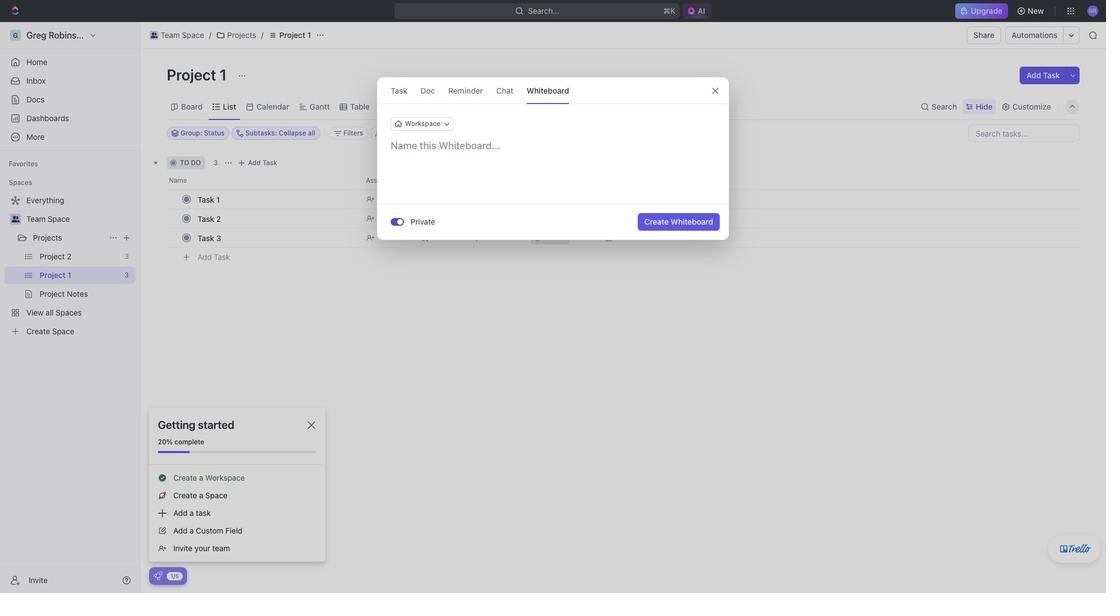 Task type: locate. For each thing, give the bounding box(es) containing it.
project
[[280, 30, 305, 40], [167, 66, 216, 84]]

1 horizontal spatial invite
[[173, 543, 193, 553]]

hide
[[976, 102, 993, 111]]

1 horizontal spatial whiteboard
[[671, 217, 714, 226]]

tree containing team space
[[4, 192, 135, 340]]

0 vertical spatial project 1
[[280, 30, 311, 40]]

‎task 2
[[198, 214, 221, 223]]

task down ‎task 2
[[198, 233, 214, 243]]

dialog
[[377, 77, 730, 240]]

team right user group icon
[[161, 30, 180, 40]]

docs
[[26, 95, 45, 104]]

tree
[[4, 192, 135, 340]]

whiteboard button
[[527, 78, 569, 104]]

task
[[196, 508, 211, 518]]

team space
[[161, 30, 204, 40], [26, 214, 70, 224]]

3
[[214, 159, 218, 167], [216, 233, 221, 243]]

team space link
[[147, 29, 207, 42], [26, 210, 133, 228]]

0 horizontal spatial projects link
[[33, 229, 105, 247]]

0 horizontal spatial invite
[[29, 575, 48, 585]]

add task button up ‎task 1 'link'
[[235, 156, 282, 170]]

0 horizontal spatial project
[[167, 66, 216, 84]]

inbox link
[[4, 72, 135, 90]]

0 vertical spatial workspace
[[405, 119, 441, 128]]

1 vertical spatial invite
[[29, 575, 48, 585]]

0 horizontal spatial team space link
[[26, 210, 133, 228]]

3 right do
[[214, 159, 218, 167]]

1 vertical spatial projects
[[33, 233, 62, 242]]

/
[[209, 30, 211, 40], [261, 30, 264, 40]]

0 horizontal spatial project 1
[[167, 66, 230, 84]]

create inside button
[[645, 217, 669, 226]]

add task button down task 3
[[193, 251, 235, 264]]

1 vertical spatial whiteboard
[[671, 217, 714, 226]]

0 horizontal spatial add task
[[198, 252, 230, 261]]

automations button
[[1007, 27, 1064, 44]]

1
[[307, 30, 311, 40], [220, 66, 227, 84], [216, 195, 220, 204]]

1 vertical spatial create
[[173, 473, 197, 482]]

‎task
[[198, 195, 214, 204], [198, 214, 214, 223]]

create a workspace
[[173, 473, 245, 482]]

1 vertical spatial add task
[[248, 159, 277, 167]]

projects
[[227, 30, 256, 40], [33, 233, 62, 242]]

1 vertical spatial projects link
[[33, 229, 105, 247]]

whiteboard
[[527, 86, 569, 95], [671, 217, 714, 226]]

0 vertical spatial add task button
[[1021, 67, 1067, 84]]

customize
[[1013, 102, 1052, 111]]

gantt
[[310, 102, 330, 111]]

create
[[645, 217, 669, 226], [173, 473, 197, 482], [173, 491, 197, 500]]

20%
[[158, 438, 173, 446]]

1 vertical spatial workspace
[[205, 473, 245, 482]]

‎task 1
[[198, 195, 220, 204]]

space right user group image in the top left of the page
[[48, 214, 70, 224]]

0 vertical spatial space
[[182, 30, 204, 40]]

add task
[[1027, 70, 1061, 80], [248, 159, 277, 167], [198, 252, 230, 261]]

workspace up create a space
[[205, 473, 245, 482]]

new
[[1028, 6, 1045, 15]]

‎task left 2
[[198, 214, 214, 223]]

add
[[1027, 70, 1042, 80], [248, 159, 261, 167], [198, 252, 212, 261], [173, 508, 188, 518], [173, 526, 188, 535]]

favorites button
[[4, 157, 42, 171]]

add a task
[[173, 508, 211, 518]]

add down task 3
[[198, 252, 212, 261]]

0 horizontal spatial projects
[[33, 233, 62, 242]]

2 vertical spatial 1
[[216, 195, 220, 204]]

started
[[198, 418, 235, 431]]

0 vertical spatial team space link
[[147, 29, 207, 42]]

2 horizontal spatial add task
[[1027, 70, 1061, 80]]

invite
[[173, 543, 193, 553], [29, 575, 48, 585]]

1 horizontal spatial workspace
[[405, 119, 441, 128]]

spaces
[[9, 178, 32, 187]]

‎task up ‎task 2
[[198, 195, 214, 204]]

workspace
[[405, 119, 441, 128], [205, 473, 245, 482]]

add left task
[[173, 508, 188, 518]]

2 vertical spatial create
[[173, 491, 197, 500]]

space right user group icon
[[182, 30, 204, 40]]

team space right user group icon
[[161, 30, 204, 40]]

Name this Whiteboard... field
[[378, 139, 729, 153]]

dashboards link
[[4, 110, 135, 127]]

1 horizontal spatial project
[[280, 30, 305, 40]]

getting
[[158, 418, 196, 431]]

create for create a space
[[173, 491, 197, 500]]

1 ‎task from the top
[[198, 195, 214, 204]]

tree inside sidebar navigation
[[4, 192, 135, 340]]

your
[[195, 543, 210, 553]]

add task button
[[1021, 67, 1067, 84], [235, 156, 282, 170], [193, 251, 235, 264]]

0 horizontal spatial /
[[209, 30, 211, 40]]

0 horizontal spatial team
[[26, 214, 46, 224]]

add task up customize
[[1027, 70, 1061, 80]]

1 horizontal spatial /
[[261, 30, 264, 40]]

0 vertical spatial team
[[161, 30, 180, 40]]

team
[[161, 30, 180, 40], [26, 214, 46, 224]]

1 vertical spatial 1
[[220, 66, 227, 84]]

calendar link
[[254, 99, 289, 114]]

space down create a workspace
[[205, 491, 228, 500]]

task down task 3
[[214, 252, 230, 261]]

projects link
[[214, 29, 259, 42], [33, 229, 105, 247]]

‎task for ‎task 2
[[198, 214, 214, 223]]

calendar
[[257, 102, 289, 111]]

doc
[[421, 86, 435, 95]]

task
[[1044, 70, 1061, 80], [391, 86, 408, 95], [263, 159, 277, 167], [198, 233, 214, 243], [214, 252, 230, 261]]

1 horizontal spatial team space link
[[147, 29, 207, 42]]

0 vertical spatial create
[[645, 217, 669, 226]]

1 horizontal spatial team
[[161, 30, 180, 40]]

add task button up customize
[[1021, 67, 1067, 84]]

20% complete
[[158, 438, 204, 446]]

0 vertical spatial project
[[280, 30, 305, 40]]

3 down 2
[[216, 233, 221, 243]]

upgrade
[[972, 6, 1003, 15]]

2 vertical spatial add task
[[198, 252, 230, 261]]

a left task
[[190, 508, 194, 518]]

add task up ‎task 1 'link'
[[248, 159, 277, 167]]

close image
[[308, 421, 316, 429]]

1 vertical spatial team space
[[26, 214, 70, 224]]

a down add a task
[[190, 526, 194, 535]]

a
[[199, 473, 203, 482], [199, 491, 203, 500], [190, 508, 194, 518], [190, 526, 194, 535]]

share
[[974, 30, 995, 40]]

1 vertical spatial project
[[167, 66, 216, 84]]

a up task
[[199, 491, 203, 500]]

task button
[[391, 78, 408, 104]]

docs link
[[4, 91, 135, 108]]

create whiteboard
[[645, 217, 714, 226]]

add task for bottom add task button
[[198, 252, 230, 261]]

‎task inside 'link'
[[198, 214, 214, 223]]

0 vertical spatial ‎task
[[198, 195, 214, 204]]

2 vertical spatial space
[[205, 491, 228, 500]]

team right user group image in the top left of the page
[[26, 214, 46, 224]]

0 horizontal spatial space
[[48, 214, 70, 224]]

onboarding checklist button element
[[154, 572, 162, 580]]

1/5
[[171, 572, 179, 579]]

invite inside sidebar navigation
[[29, 575, 48, 585]]

0 vertical spatial whiteboard
[[527, 86, 569, 95]]

complete
[[175, 438, 204, 446]]

search
[[932, 102, 958, 111]]

add task down task 3
[[198, 252, 230, 261]]

add down add a task
[[173, 526, 188, 535]]

1 vertical spatial team
[[26, 214, 46, 224]]

workspace inside button
[[405, 119, 441, 128]]

1 vertical spatial ‎task
[[198, 214, 214, 223]]

project 1
[[280, 30, 311, 40], [167, 66, 230, 84]]

0 horizontal spatial team space
[[26, 214, 70, 224]]

0 vertical spatial projects link
[[214, 29, 259, 42]]

space
[[182, 30, 204, 40], [48, 214, 70, 224], [205, 491, 228, 500]]

1 vertical spatial space
[[48, 214, 70, 224]]

whiteboard inside button
[[671, 217, 714, 226]]

0 vertical spatial add task
[[1027, 70, 1061, 80]]

invite for invite your team
[[173, 543, 193, 553]]

1 horizontal spatial team space
[[161, 30, 204, 40]]

1 horizontal spatial projects
[[227, 30, 256, 40]]

projects inside sidebar navigation
[[33, 233, 62, 242]]

0 horizontal spatial workspace
[[205, 473, 245, 482]]

automations
[[1012, 30, 1058, 40]]

a up create a space
[[199, 473, 203, 482]]

team inside sidebar navigation
[[26, 214, 46, 224]]

Search tasks... text field
[[970, 125, 1080, 142]]

2 / from the left
[[261, 30, 264, 40]]

team space right user group image in the top left of the page
[[26, 214, 70, 224]]

task left "doc"
[[391, 86, 408, 95]]

workspace up assignees
[[405, 119, 441, 128]]

chat
[[497, 86, 514, 95]]

‎task inside 'link'
[[198, 195, 214, 204]]

2 ‎task from the top
[[198, 214, 214, 223]]

0 vertical spatial invite
[[173, 543, 193, 553]]



Task type: describe. For each thing, give the bounding box(es) containing it.
invite for invite
[[29, 575, 48, 585]]

reminder button
[[449, 78, 483, 104]]

task up customize
[[1044, 70, 1061, 80]]

assignees button
[[421, 127, 472, 140]]

board link
[[179, 99, 203, 114]]

table
[[350, 102, 370, 111]]

add up ‎task 1 'link'
[[248, 159, 261, 167]]

to do
[[180, 159, 201, 167]]

workspace button
[[391, 117, 454, 131]]

a for space
[[199, 491, 203, 500]]

0 vertical spatial projects
[[227, 30, 256, 40]]

reminder
[[449, 86, 483, 95]]

assignees
[[435, 129, 467, 137]]

home link
[[4, 53, 135, 71]]

project inside 'project 1' link
[[280, 30, 305, 40]]

invite your team
[[173, 543, 230, 553]]

onboarding checklist button image
[[154, 572, 162, 580]]

1 vertical spatial add task button
[[235, 156, 282, 170]]

chat button
[[497, 78, 514, 104]]

a for custom
[[190, 526, 194, 535]]

gantt link
[[308, 99, 330, 114]]

upgrade link
[[956, 3, 1009, 19]]

a for workspace
[[199, 473, 203, 482]]

user group image
[[151, 32, 158, 38]]

home
[[26, 57, 47, 67]]

board
[[181, 102, 203, 111]]

create for create a workspace
[[173, 473, 197, 482]]

1 / from the left
[[209, 30, 211, 40]]

1 horizontal spatial space
[[182, 30, 204, 40]]

search button
[[918, 99, 961, 114]]

task 3
[[198, 233, 221, 243]]

add a custom field
[[173, 526, 243, 535]]

0 vertical spatial 1
[[307, 30, 311, 40]]

⌘k
[[664, 6, 676, 15]]

list
[[223, 102, 236, 111]]

1 inside 'link'
[[216, 195, 220, 204]]

create a space
[[173, 491, 228, 500]]

0 vertical spatial team space
[[161, 30, 204, 40]]

task inside dialog
[[391, 86, 408, 95]]

projects link inside sidebar navigation
[[33, 229, 105, 247]]

private
[[411, 217, 435, 226]]

create for create whiteboard
[[645, 217, 669, 226]]

task 3 link
[[195, 230, 357, 246]]

0 vertical spatial 3
[[214, 159, 218, 167]]

table link
[[348, 99, 370, 114]]

add up customize
[[1027, 70, 1042, 80]]

add task for top add task button
[[1027, 70, 1061, 80]]

1 vertical spatial project 1
[[167, 66, 230, 84]]

2 vertical spatial add task button
[[193, 251, 235, 264]]

to
[[180, 159, 189, 167]]

create whiteboard button
[[638, 213, 720, 231]]

1 horizontal spatial add task
[[248, 159, 277, 167]]

0 horizontal spatial whiteboard
[[527, 86, 569, 95]]

do
[[191, 159, 201, 167]]

new button
[[1013, 2, 1051, 20]]

a for task
[[190, 508, 194, 518]]

1 vertical spatial team space link
[[26, 210, 133, 228]]

share button
[[968, 26, 1002, 44]]

2
[[216, 214, 221, 223]]

space inside tree
[[48, 214, 70, 224]]

task up ‎task 1 'link'
[[263, 159, 277, 167]]

project 1 link
[[266, 29, 314, 42]]

field
[[226, 526, 243, 535]]

list link
[[221, 99, 236, 114]]

1 vertical spatial 3
[[216, 233, 221, 243]]

custom
[[196, 526, 224, 535]]

‎task 2 link
[[195, 211, 357, 227]]

inbox
[[26, 76, 46, 85]]

doc button
[[421, 78, 435, 104]]

workspace button
[[391, 117, 454, 131]]

1 horizontal spatial projects link
[[214, 29, 259, 42]]

dialog containing task
[[377, 77, 730, 240]]

team
[[212, 543, 230, 553]]

1 horizontal spatial project 1
[[280, 30, 311, 40]]

‎task 1 link
[[195, 191, 357, 207]]

team space inside sidebar navigation
[[26, 214, 70, 224]]

2 horizontal spatial space
[[205, 491, 228, 500]]

‎task for ‎task 1
[[198, 195, 214, 204]]

user group image
[[11, 216, 20, 222]]

sidebar navigation
[[0, 22, 140, 593]]

dashboards
[[26, 113, 69, 123]]

hide button
[[963, 99, 997, 114]]

getting started
[[158, 418, 235, 431]]

favorites
[[9, 160, 38, 168]]

search...
[[528, 6, 560, 15]]

customize button
[[999, 99, 1055, 114]]



Task type: vqa. For each thing, say whether or not it's contained in the screenshot.
the topmost +
no



